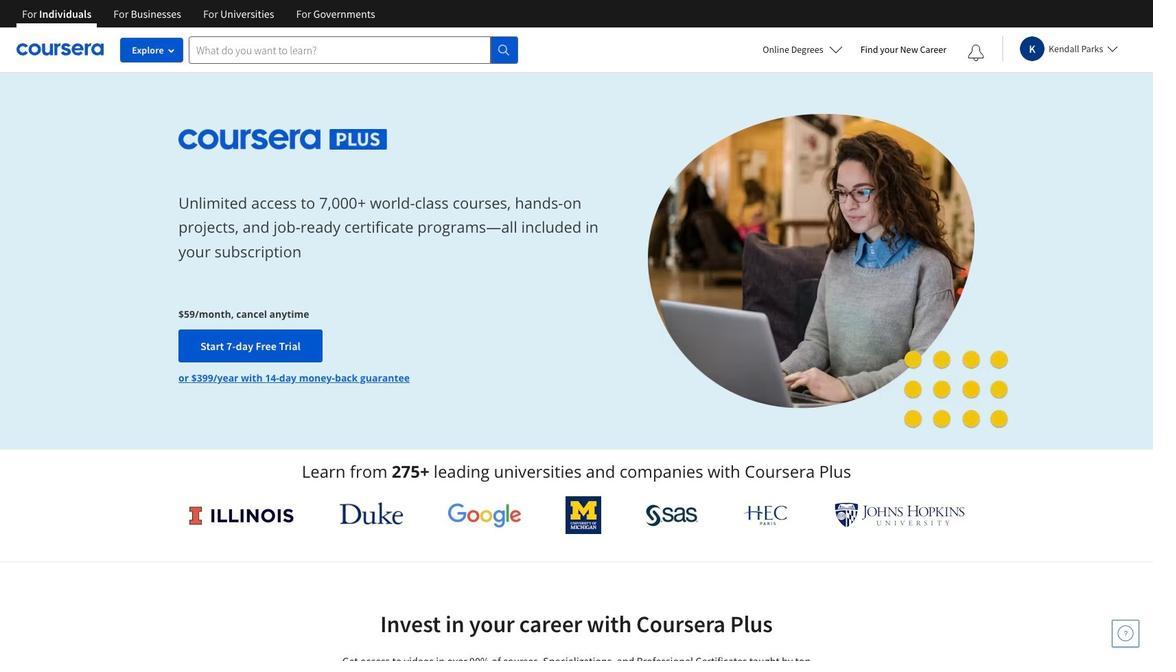 Task type: locate. For each thing, give the bounding box(es) containing it.
sas image
[[646, 504, 698, 526]]

hec paris image
[[742, 501, 791, 529]]

None search field
[[189, 36, 518, 64]]

google image
[[447, 503, 522, 528]]

university of illinois at urbana-champaign image
[[188, 504, 295, 526]]

coursera plus image
[[179, 129, 387, 149]]



Task type: vqa. For each thing, say whether or not it's contained in the screenshot.
Data Science link
no



Task type: describe. For each thing, give the bounding box(es) containing it.
help center image
[[1118, 625, 1134, 642]]

duke university image
[[340, 503, 403, 525]]

coursera image
[[16, 39, 104, 61]]

What do you want to learn? text field
[[189, 36, 491, 64]]

johns hopkins university image
[[835, 503, 965, 528]]

banner navigation
[[11, 0, 386, 27]]

university of michigan image
[[566, 496, 602, 534]]



